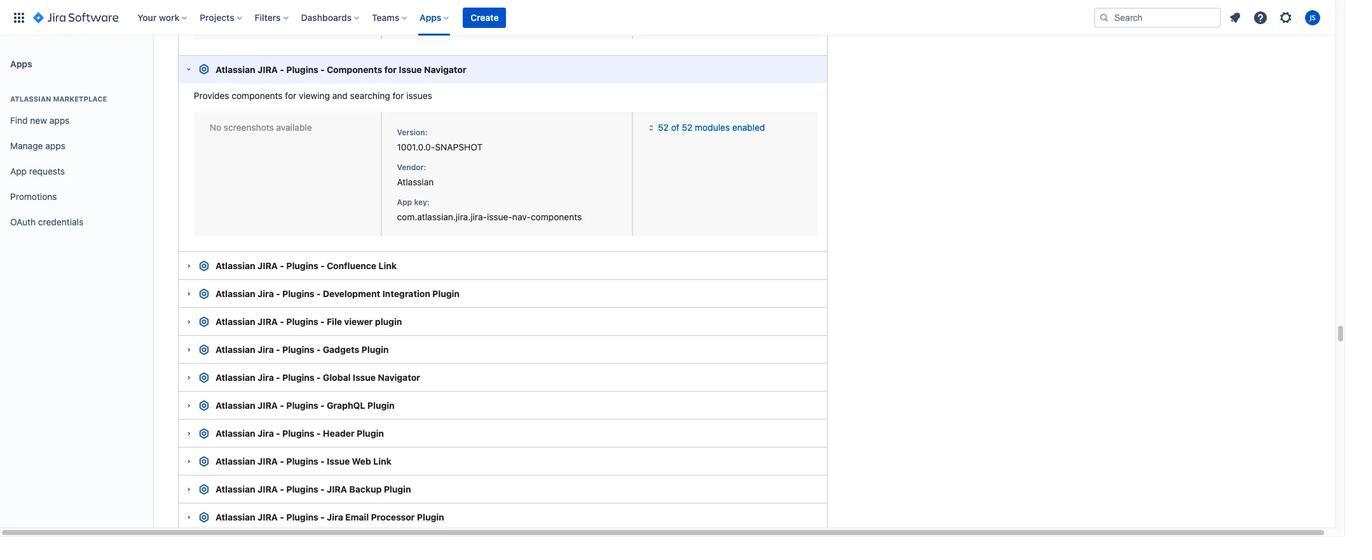 Task type: describe. For each thing, give the bounding box(es) containing it.
app for app key: com.atlassian.jira.jira-issue-nav-components
[[397, 198, 412, 207]]

plugins for gadgets
[[282, 345, 314, 356]]

plugins for global
[[282, 373, 314, 384]]

app key: com.atlassian.jira.jira-issue-nav-components
[[397, 198, 582, 222]]

file
[[327, 317, 342, 328]]

apps button
[[416, 7, 454, 28]]

atlassian for atlassian jira - plugins - development integration plugin
[[216, 289, 255, 300]]

plugins for development
[[282, 289, 314, 300]]

link-
[[512, 2, 530, 13]]

jira for file
[[258, 317, 278, 328]]

manage
[[10, 140, 43, 151]]

applinks-
[[530, 2, 568, 13]]

find
[[10, 115, 28, 126]]

jira left email
[[327, 513, 343, 524]]

plugin down viewer
[[362, 345, 389, 356]]

plugin up web at the bottom of page
[[357, 429, 384, 440]]

for left viewing
[[285, 90, 296, 101]]

your
[[138, 12, 157, 23]]

create
[[471, 12, 499, 23]]

issue- inside com.atlassian.jira.jira-issue-link-applinks-common- plugin
[[487, 2, 512, 13]]

email
[[345, 513, 369, 524]]

and
[[332, 90, 348, 101]]

plugin up processor
[[384, 485, 411, 496]]

version: 1001.0.0-snapshot
[[397, 128, 483, 153]]

Search field
[[1094, 7, 1221, 28]]

common-
[[568, 2, 608, 13]]

screenshots
[[224, 122, 274, 133]]

atlassian jira - plugins - components for issue navigator
[[216, 64, 467, 75]]

1 vertical spatial apps
[[45, 140, 65, 151]]

processor
[[371, 513, 415, 524]]

no screenshots available
[[210, 122, 312, 133]]

jira for graphql
[[258, 401, 278, 412]]

0 vertical spatial issue
[[399, 64, 422, 75]]

jira for confluence
[[258, 261, 278, 272]]

provides
[[194, 90, 229, 101]]

atlassian jira - plugins - global issue navigator
[[216, 373, 420, 384]]

teams button
[[368, 7, 412, 28]]

com.atlassian.jira.jira-issue-link-applinks-common- plugin
[[397, 2, 608, 26]]

issue- inside app key: com.atlassian.jira.jira-issue-nav-components
[[487, 212, 512, 222]]

jira for issue
[[258, 457, 278, 468]]

plugins for confluence
[[286, 261, 318, 272]]

jira for jira
[[258, 513, 278, 524]]

atlassian marketplace group
[[5, 81, 148, 239]]

atlassian jira - plugins - development integration plugin
[[216, 289, 460, 300]]

snapshot
[[435, 142, 483, 153]]

plugin inside com.atlassian.jira.jira-issue-link-applinks-common- plugin
[[397, 15, 422, 26]]

atlassian for atlassian jira - plugins - jira backup plugin
[[216, 485, 255, 496]]

atlassian marketplace
[[10, 95, 107, 103]]

backup
[[349, 485, 382, 496]]

atlassian jira - plugins - confluence link
[[216, 261, 397, 272]]

issues
[[406, 90, 432, 101]]

atlassian for atlassian jira - plugins - confluence link
[[216, 261, 255, 272]]

oauth
[[10, 217, 36, 227]]

your work
[[138, 12, 179, 23]]

plugins for jira
[[286, 485, 318, 496]]

jira for components
[[258, 64, 278, 75]]

for for components
[[384, 64, 397, 75]]

2 52 from the left
[[682, 122, 693, 133]]

requests
[[29, 166, 65, 177]]

atlassian jira - plugins - gadgets plugin
[[216, 345, 389, 356]]

plugins for issue
[[286, 457, 318, 468]]

your work button
[[134, 7, 192, 28]]

teams
[[372, 12, 399, 23]]

integration
[[382, 289, 430, 300]]

dashboards
[[301, 12, 352, 23]]

dashboards button
[[297, 7, 364, 28]]

new
[[30, 115, 47, 126]]

plugin right graphql
[[367, 401, 395, 412]]

work
[[159, 12, 179, 23]]

filters button
[[251, 7, 293, 28]]

atlassian for atlassian jira - plugins - gadgets plugin
[[216, 345, 255, 356]]

graphql
[[327, 401, 365, 412]]

create button
[[463, 7, 506, 28]]

atlassian for atlassian jira - plugins - components for issue navigator
[[216, 64, 255, 75]]

1 vertical spatial plugin
[[375, 317, 402, 328]]

banner containing your work
[[0, 0, 1336, 36]]

0 vertical spatial apps
[[49, 115, 70, 126]]

1001.0.0-
[[397, 142, 435, 153]]

jira for atlassian jira - plugins - header plugin
[[258, 429, 274, 440]]

atlassian jira - plugins - jira backup plugin
[[216, 485, 411, 496]]

gadgets
[[323, 345, 359, 356]]

of
[[671, 122, 680, 133]]

plugin right the integration
[[432, 289, 460, 300]]

52 of 52 modules enabled
[[658, 122, 765, 133]]

0 horizontal spatial navigator
[[378, 373, 420, 384]]



Task type: locate. For each thing, give the bounding box(es) containing it.
your profile and settings image
[[1305, 10, 1321, 25]]

52
[[658, 122, 669, 133], [682, 122, 693, 133]]

1 vertical spatial apps
[[10, 58, 32, 69]]

app down manage
[[10, 166, 27, 177]]

atlassian jira - plugins - jira email processor plugin
[[216, 513, 444, 524]]

1 horizontal spatial components
[[531, 212, 582, 222]]

0 horizontal spatial components
[[232, 90, 283, 101]]

atlassian jira - plugins - graphql plugin
[[216, 401, 395, 412]]

plugins for header
[[282, 429, 314, 440]]

plugins up 'provides components for viewing and searching for issues'
[[286, 64, 318, 75]]

jira down atlassian jira - plugins - confluence link
[[258, 289, 274, 300]]

viewer
[[344, 317, 373, 328]]

2 horizontal spatial issue
[[399, 64, 422, 75]]

-
[[280, 64, 284, 75], [321, 64, 325, 75], [280, 261, 284, 272], [321, 261, 325, 272], [276, 289, 280, 300], [317, 289, 321, 300], [280, 317, 284, 328], [321, 317, 325, 328], [276, 345, 280, 356], [317, 345, 321, 356], [276, 373, 280, 384], [317, 373, 321, 384], [280, 401, 284, 412], [321, 401, 325, 412], [276, 429, 280, 440], [317, 429, 321, 440], [280, 457, 284, 468], [321, 457, 325, 468], [280, 485, 284, 496], [321, 485, 325, 496], [280, 513, 284, 524], [321, 513, 325, 524]]

1 vertical spatial components
[[531, 212, 582, 222]]

apps up requests at left
[[45, 140, 65, 151]]

plugins up 'atlassian jira - plugins - issue web link'
[[282, 429, 314, 440]]

0 vertical spatial apps
[[420, 12, 441, 23]]

projects button
[[196, 7, 247, 28]]

marketplace
[[53, 95, 107, 103]]

link up the integration
[[379, 261, 397, 272]]

appswitcher icon image
[[11, 10, 27, 25]]

plugins down atlassian jira - plugins - gadgets plugin
[[282, 373, 314, 384]]

for left issues
[[393, 90, 404, 101]]

2 issue- from the top
[[487, 212, 512, 222]]

1 issue- from the top
[[487, 2, 512, 13]]

app inside atlassian marketplace 'group'
[[10, 166, 27, 177]]

filters
[[255, 12, 281, 23]]

jira for atlassian jira - plugins - development integration plugin
[[258, 289, 274, 300]]

plugins down atlassian jira - plugins - header plugin on the left bottom of page
[[286, 457, 318, 468]]

52 of 52 modules enabled link
[[647, 122, 765, 133]]

plugin
[[397, 15, 422, 26], [375, 317, 402, 328]]

issue left web at the bottom of page
[[327, 457, 350, 468]]

2 com.atlassian.jira.jira- from the top
[[397, 212, 487, 222]]

plugins up atlassian jira - plugins - header plugin on the left bottom of page
[[286, 401, 318, 412]]

1 vertical spatial com.atlassian.jira.jira-
[[397, 212, 487, 222]]

plugin right processor
[[417, 513, 444, 524]]

jira
[[258, 64, 278, 75], [258, 261, 278, 272], [258, 317, 278, 328], [258, 401, 278, 412], [258, 457, 278, 468], [258, 485, 278, 496], [327, 485, 347, 496], [258, 513, 278, 524]]

plugins down atlassian jira - plugins - file viewer plugin
[[282, 345, 314, 356]]

com.atlassian.jira.jira- inside app key: com.atlassian.jira.jira-issue-nav-components
[[397, 212, 487, 222]]

help image
[[1253, 10, 1269, 25]]

apps right teams dropdown button
[[420, 12, 441, 23]]

issue right global
[[353, 373, 376, 384]]

1 horizontal spatial apps
[[420, 12, 441, 23]]

atlassian for atlassian jira - plugins - jira email processor plugin
[[216, 513, 255, 524]]

atlassian for atlassian jira - plugins - global issue navigator
[[216, 373, 255, 384]]

components
[[232, 90, 283, 101], [531, 212, 582, 222]]

1 horizontal spatial navigator
[[424, 64, 467, 75]]

no
[[210, 122, 221, 133]]

projects
[[200, 12, 234, 23]]

vendor:
[[397, 163, 426, 172]]

issue-
[[487, 2, 512, 13], [487, 212, 512, 222]]

jira software image
[[33, 10, 118, 25], [33, 10, 118, 25]]

development
[[323, 289, 380, 300]]

navigator
[[424, 64, 467, 75], [378, 373, 420, 384]]

1 vertical spatial app
[[397, 198, 412, 207]]

atlassian jira - plugins - header plugin
[[216, 429, 384, 440]]

promotions
[[10, 191, 57, 202]]

find new apps
[[10, 115, 70, 126]]

banner
[[0, 0, 1336, 36]]

navigator up issues
[[424, 64, 467, 75]]

apps down the appswitcher icon at the top left
[[10, 58, 32, 69]]

vendor: atlassian
[[397, 163, 434, 188]]

enabled
[[732, 122, 765, 133]]

1 horizontal spatial issue
[[353, 373, 376, 384]]

promotions link
[[5, 184, 148, 210]]

jira up 'atlassian jira - plugins - issue web link'
[[258, 429, 274, 440]]

1 horizontal spatial 52
[[682, 122, 693, 133]]

1 vertical spatial navigator
[[378, 373, 420, 384]]

find new apps link
[[5, 108, 148, 134]]

plugins
[[286, 64, 318, 75], [286, 261, 318, 272], [282, 289, 314, 300], [286, 317, 318, 328], [282, 345, 314, 356], [282, 373, 314, 384], [286, 401, 318, 412], [282, 429, 314, 440], [286, 457, 318, 468], [286, 485, 318, 496], [286, 513, 318, 524]]

0 vertical spatial link
[[379, 261, 397, 272]]

modules
[[695, 122, 730, 133]]

apps right new
[[49, 115, 70, 126]]

for for searching
[[393, 90, 404, 101]]

link
[[379, 261, 397, 272], [373, 457, 392, 468]]

global
[[323, 373, 351, 384]]

0 vertical spatial navigator
[[424, 64, 467, 75]]

1 com.atlassian.jira.jira- from the top
[[397, 2, 487, 13]]

atlassian link
[[397, 177, 434, 188]]

app for app requests
[[10, 166, 27, 177]]

com.atlassian.jira.jira- inside com.atlassian.jira.jira-issue-link-applinks-common- plugin
[[397, 2, 487, 13]]

notifications image
[[1228, 10, 1243, 25]]

0 horizontal spatial apps
[[10, 58, 32, 69]]

issue up issues
[[399, 64, 422, 75]]

atlassian for atlassian jira - plugins - file viewer plugin
[[216, 317, 255, 328]]

settings image
[[1279, 10, 1294, 25]]

issue
[[399, 64, 422, 75], [353, 373, 376, 384], [327, 457, 350, 468]]

components
[[327, 64, 382, 75]]

0 horizontal spatial app
[[10, 166, 27, 177]]

provides components for viewing and searching for issues
[[194, 90, 432, 101]]

atlassian
[[216, 64, 255, 75], [10, 95, 51, 103], [397, 177, 434, 188], [216, 261, 255, 272], [216, 289, 255, 300], [216, 317, 255, 328], [216, 345, 255, 356], [216, 373, 255, 384], [216, 401, 255, 412], [216, 429, 255, 440], [216, 457, 255, 468], [216, 485, 255, 496], [216, 513, 255, 524]]

plugins down atlassian jira - plugins - confluence link
[[282, 289, 314, 300]]

oauth credentials link
[[5, 210, 148, 235]]

atlassian for atlassian jira - plugins - issue web link
[[216, 457, 255, 468]]

0 vertical spatial issue-
[[487, 2, 512, 13]]

52 left of
[[658, 122, 669, 133]]

atlassian inside 'group'
[[10, 95, 51, 103]]

apps
[[49, 115, 70, 126], [45, 140, 65, 151]]

atlassian for atlassian marketplace
[[10, 95, 51, 103]]

manage apps
[[10, 140, 65, 151]]

confluence
[[327, 261, 376, 272]]

atlassian for atlassian jira - plugins - header plugin
[[216, 429, 255, 440]]

components inside app key: com.atlassian.jira.jira-issue-nav-components
[[531, 212, 582, 222]]

1 vertical spatial issue-
[[487, 212, 512, 222]]

apps inside 'popup button'
[[420, 12, 441, 23]]

jira down atlassian jira - plugins - file viewer plugin
[[258, 345, 274, 356]]

0 vertical spatial components
[[232, 90, 283, 101]]

1 52 from the left
[[658, 122, 669, 133]]

52 right of
[[682, 122, 693, 133]]

app requests link
[[5, 159, 148, 184]]

nav-
[[512, 212, 531, 222]]

plugins for graphql
[[286, 401, 318, 412]]

1 vertical spatial link
[[373, 457, 392, 468]]

jira for atlassian jira - plugins - global issue navigator
[[258, 373, 274, 384]]

0 horizontal spatial issue
[[327, 457, 350, 468]]

1 vertical spatial issue
[[353, 373, 376, 384]]

app requests
[[10, 166, 65, 177]]

1 horizontal spatial app
[[397, 198, 412, 207]]

plugins for jira
[[286, 513, 318, 524]]

0 vertical spatial plugin
[[397, 15, 422, 26]]

manage apps link
[[5, 134, 148, 159]]

for
[[384, 64, 397, 75], [285, 90, 296, 101], [393, 90, 404, 101]]

searching
[[350, 90, 390, 101]]

jira
[[258, 289, 274, 300], [258, 345, 274, 356], [258, 373, 274, 384], [258, 429, 274, 440], [327, 513, 343, 524]]

web
[[352, 457, 371, 468]]

plugins up the atlassian jira - plugins - development integration plugin
[[286, 261, 318, 272]]

sidebar navigation image
[[139, 51, 167, 76]]

app left key: on the top
[[397, 198, 412, 207]]

plugins down 'atlassian jira - plugins - issue web link'
[[286, 485, 318, 496]]

jira down atlassian jira - plugins - gadgets plugin
[[258, 373, 274, 384]]

plugins down atlassian jira - plugins - jira backup plugin
[[286, 513, 318, 524]]

plugins up atlassian jira - plugins - gadgets plugin
[[286, 317, 318, 328]]

navigator right global
[[378, 373, 420, 384]]

oauth credentials
[[10, 217, 83, 227]]

plugin
[[432, 289, 460, 300], [362, 345, 389, 356], [367, 401, 395, 412], [357, 429, 384, 440], [384, 485, 411, 496], [417, 513, 444, 524]]

jira for jira
[[258, 485, 278, 496]]

com.atlassian.jira.jira-
[[397, 2, 487, 13], [397, 212, 487, 222]]

2 vertical spatial issue
[[327, 457, 350, 468]]

apps
[[420, 12, 441, 23], [10, 58, 32, 69]]

plugins for components
[[286, 64, 318, 75]]

0 horizontal spatial 52
[[658, 122, 669, 133]]

primary element
[[8, 0, 1094, 35]]

link right web at the bottom of page
[[373, 457, 392, 468]]

viewing
[[299, 90, 330, 101]]

atlassian jira - plugins - issue web link
[[216, 457, 392, 468]]

atlassian for atlassian jira - plugins - graphql plugin
[[216, 401, 255, 412]]

header
[[323, 429, 355, 440]]

jira for atlassian jira - plugins - gadgets plugin
[[258, 345, 274, 356]]

search image
[[1099, 12, 1110, 23]]

plugins for file
[[286, 317, 318, 328]]

0 vertical spatial app
[[10, 166, 27, 177]]

app inside app key: com.atlassian.jira.jira-issue-nav-components
[[397, 198, 412, 207]]

app
[[10, 166, 27, 177], [397, 198, 412, 207]]

0 vertical spatial com.atlassian.jira.jira-
[[397, 2, 487, 13]]

key:
[[414, 198, 430, 207]]

for up searching
[[384, 64, 397, 75]]

available
[[276, 122, 312, 133]]

atlassian jira - plugins - file viewer plugin
[[216, 317, 402, 328]]

credentials
[[38, 217, 83, 227]]

version:
[[397, 128, 428, 137]]



Task type: vqa. For each thing, say whether or not it's contained in the screenshot.
1st 52 from right
yes



